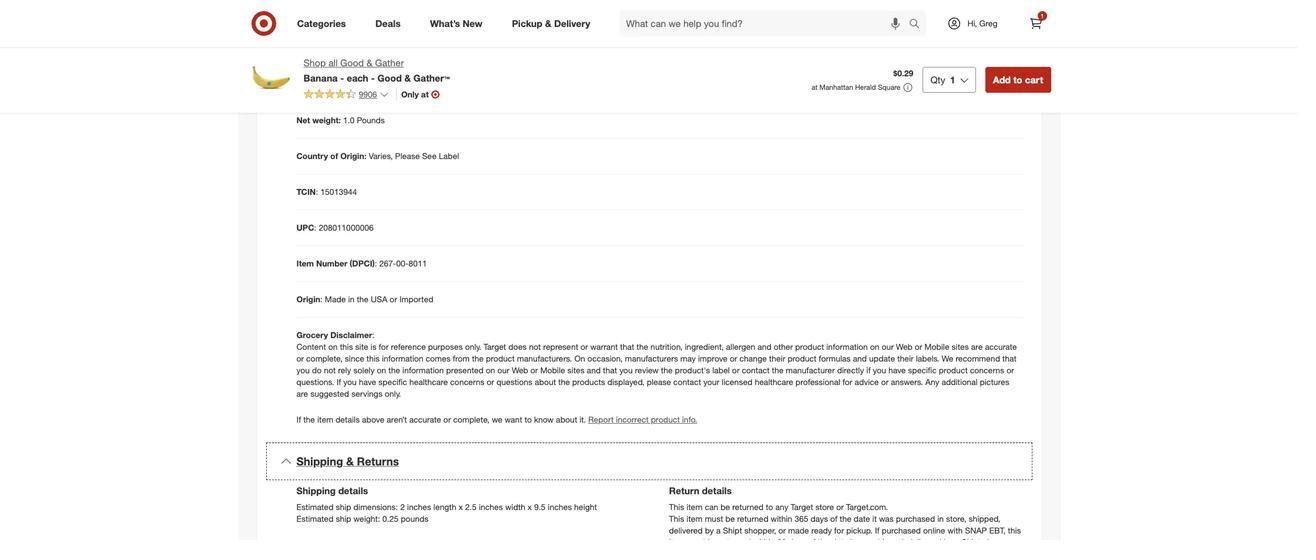 Task type: describe. For each thing, give the bounding box(es) containing it.
1 horizontal spatial web
[[897, 342, 913, 352]]

1 vertical spatial and
[[853, 354, 867, 364]]

0 vertical spatial returned
[[733, 503, 764, 513]]

or right the usa
[[390, 295, 397, 305]]

the right from
[[472, 354, 484, 364]]

1 vertical spatial shipped,
[[874, 538, 906, 541]]

categories link
[[287, 11, 361, 36]]

1 vertical spatial purchased
[[882, 526, 921, 536]]

1 vertical spatial only.
[[385, 389, 401, 399]]

or down allergen
[[730, 354, 738, 364]]

1 vertical spatial information
[[382, 354, 424, 364]]

: left 267-
[[375, 259, 377, 269]]

answers.
[[891, 378, 924, 388]]

267-
[[380, 259, 396, 269]]

0 horizontal spatial sites
[[568, 366, 585, 376]]

1 vertical spatial must
[[688, 538, 706, 541]]

see
[[422, 151, 437, 161]]

or up pictures
[[1007, 366, 1015, 376]]

shipping for shipping details estimated ship dimensions: 2 inches length x 2.5 inches width x 9.5 inches height estimated ship weight: 0.25 pounds
[[297, 486, 336, 497]]

0 vertical spatial within
[[771, 514, 793, 524]]

cart
[[1026, 74, 1044, 86]]

hi,
[[968, 18, 978, 28]]

2 healthcare from the left
[[755, 378, 794, 388]]

on right solely
[[377, 366, 386, 376]]

complete, inside grocery disclaimer : content on this site is for reference purposes only.  target does not represent or warrant that the nutrition, ingredient, allergen and other product information on our web or mobile sites are accurate or complete, since this information comes from the product manufacturers.  on occasion, manufacturers may improve or change their product formulas and update their labels.  we recommend that you do not rely solely on the information presented on our web or mobile sites and that you review the product's label or contact the manufacturer directly if you have specific product concerns or questions.  if you have specific healthcare concerns or questions about the products displayed, please contact your licensed healthcare professional for advice or answers.  any additional pictures are suggested servings only.
[[306, 354, 343, 364]]

1 horizontal spatial 1
[[951, 74, 956, 86]]

1 horizontal spatial that
[[620, 342, 635, 352]]

gather™
[[414, 72, 450, 84]]

manufacturers
[[625, 354, 678, 364]]

you right if at the bottom of the page
[[873, 366, 887, 376]]

represent
[[543, 342, 579, 352]]

only at
[[401, 89, 429, 99]]

0 vertical spatial this
[[340, 342, 353, 352]]

1 vertical spatial our
[[498, 366, 510, 376]]

1 vertical spatial date
[[832, 538, 848, 541]]

1 horizontal spatial at
[[812, 83, 818, 92]]

or up 'licensed'
[[733, 366, 740, 376]]

review
[[635, 366, 659, 376]]

0 vertical spatial shipped,
[[969, 514, 1001, 524]]

what's
[[430, 17, 460, 29]]

know
[[534, 415, 554, 425]]

3 inches from the left
[[548, 503, 572, 513]]

0 vertical spatial be
[[721, 503, 730, 513]]

1 horizontal spatial our
[[882, 342, 894, 352]]

0 horizontal spatial delivered
[[669, 526, 703, 536]]

0 vertical spatial it
[[873, 514, 877, 524]]

formulas
[[819, 354, 851, 364]]

0 horizontal spatial weight:
[[313, 115, 341, 125]]

please
[[395, 151, 420, 161]]

you left do
[[297, 366, 310, 376]]

0 vertical spatial mobile
[[925, 342, 950, 352]]

1 vertical spatial be
[[726, 514, 735, 524]]

any
[[926, 378, 940, 388]]

0 vertical spatial date
[[854, 514, 871, 524]]

the up manufacturers
[[637, 342, 649, 352]]

gather
[[375, 57, 404, 69]]

1 horizontal spatial by
[[944, 538, 953, 541]]

in inside return details this item can be returned to any target store or target.com. this item must be returned within 365 days of the date it was purchased in store, shipped, delivered by a shipt shopper, or made ready for pickup. if purchased online with snap ebt, this item must be returned within 90 days of the date it was shipped, delivered by a shipt shoppe
[[938, 514, 944, 524]]

does
[[509, 342, 527, 352]]

usa
[[371, 295, 388, 305]]

1 vertical spatial are
[[297, 389, 308, 399]]

: inside grocery disclaimer : content on this site is for reference purposes only.  target does not represent or warrant that the nutrition, ingredient, allergen and other product information on our web or mobile sites are accurate or complete, since this information comes from the product manufacturers.  on occasion, manufacturers may improve or change their product formulas and update their labels.  we recommend that you do not rely solely on the information presented on our web or mobile sites and that you review the product's label or contact the manufacturer directly if you have specific product concerns or questions.  if you have specific healthcare concerns or questions about the products displayed, please contact your licensed healthcare professional for advice or answers.  any additional pictures are suggested servings only.
[[372, 331, 375, 341]]

: for 208011000006
[[314, 223, 317, 233]]

products
[[573, 378, 605, 388]]

return details this item can be returned to any target store or target.com. this item must be returned within 365 days of the date it was purchased in store, shipped, delivered by a shipt shopper, or made ready for pickup. if purchased online with snap ebt, this item must be returned within 90 days of the date it was shipped, delivered by a shipt shoppe
[[669, 486, 1022, 541]]

origin:
[[341, 151, 367, 161]]

1 horizontal spatial not
[[529, 342, 541, 352]]

item number (dpci) : 267-00-8011
[[297, 259, 427, 269]]

length
[[434, 503, 457, 513]]

2 vertical spatial returned
[[720, 538, 751, 541]]

shop
[[304, 57, 326, 69]]

0 horizontal spatial was
[[857, 538, 872, 541]]

1 inches from the left
[[407, 503, 431, 513]]

1 vertical spatial returned
[[738, 514, 769, 524]]

each
[[347, 72, 369, 84]]

if
[[867, 366, 871, 376]]

or right store
[[837, 503, 844, 513]]

& up only
[[405, 72, 411, 84]]

or left we
[[444, 415, 451, 425]]

online
[[924, 526, 946, 536]]

tcin
[[297, 187, 316, 197]]

want
[[505, 415, 523, 425]]

pounds
[[357, 115, 385, 125]]

or down manufacturers.
[[531, 366, 538, 376]]

1 vertical spatial about
[[556, 415, 578, 425]]

directly
[[838, 366, 865, 376]]

pictures
[[980, 378, 1010, 388]]

1 vertical spatial specific
[[379, 378, 407, 388]]

if inside return details this item can be returned to any target store or target.com. this item must be returned within 365 days of the date it was purchased in store, shipped, delivered by a shipt shopper, or made ready for pickup. if purchased online with snap ebt, this item must be returned within 90 days of the date it was shipped, delivered by a shipt shoppe
[[875, 526, 880, 536]]

manufacturers.
[[517, 354, 572, 364]]

upc : 208011000006
[[297, 223, 374, 233]]

you up "displayed,"
[[620, 366, 633, 376]]

recommend
[[956, 354, 1001, 364]]

warrant
[[591, 342, 618, 352]]

weight: inside shipping details estimated ship dimensions: 2 inches length x 2.5 inches width x 9.5 inches height estimated ship weight: 0.25 pounds
[[354, 514, 380, 524]]

deals link
[[366, 11, 416, 36]]

1 vertical spatial to
[[525, 415, 532, 425]]

qty 1
[[931, 74, 956, 86]]

1 link
[[1023, 11, 1049, 36]]

on up update
[[871, 342, 880, 352]]

90
[[778, 538, 787, 541]]

1 horizontal spatial only.
[[465, 342, 482, 352]]

0 vertical spatial a
[[717, 526, 721, 536]]

1 horizontal spatial complete,
[[453, 415, 490, 425]]

number
[[316, 259, 348, 269]]

the down the reference
[[389, 366, 400, 376]]

1 vertical spatial have
[[359, 378, 376, 388]]

rely
[[338, 366, 351, 376]]

1 horizontal spatial are
[[972, 342, 983, 352]]

on right presented
[[486, 366, 495, 376]]

1 horizontal spatial delivered
[[908, 538, 942, 541]]

0 vertical spatial contact
[[742, 366, 770, 376]]

on right the content
[[328, 342, 338, 352]]

or left questions on the left of the page
[[487, 378, 495, 388]]

nutrition,
[[651, 342, 683, 352]]

shipping for shipping & returns
[[297, 455, 343, 469]]

details left above
[[336, 415, 360, 425]]

tcin : 15013944
[[297, 187, 357, 197]]

the up please
[[661, 366, 673, 376]]

search button
[[904, 11, 932, 39]]

0 vertical spatial good
[[340, 57, 364, 69]]

the up 'pickup.'
[[840, 514, 852, 524]]

report incorrect product info. button
[[589, 415, 698, 426]]

on
[[575, 354, 586, 364]]

label
[[713, 366, 730, 376]]

0 horizontal spatial if
[[297, 415, 301, 425]]

0 horizontal spatial at
[[421, 89, 429, 99]]

deals
[[376, 17, 401, 29]]

1 vertical spatial shipt
[[962, 538, 981, 541]]

new
[[463, 17, 483, 29]]

add to cart
[[993, 74, 1044, 86]]

0 horizontal spatial concerns
[[450, 378, 485, 388]]

0 vertical spatial purchased
[[896, 514, 936, 524]]

the left products on the bottom of page
[[559, 378, 570, 388]]

do
[[312, 366, 322, 376]]

1 horizontal spatial good
[[378, 72, 402, 84]]

snap
[[966, 526, 988, 536]]

incorrect
[[616, 415, 649, 425]]

1 horizontal spatial this
[[367, 354, 380, 364]]

2 vertical spatial information
[[403, 366, 444, 376]]

2 horizontal spatial of
[[831, 514, 838, 524]]

pickup & delivery link
[[502, 11, 605, 36]]

1 vertical spatial for
[[843, 378, 853, 388]]

2 horizontal spatial 1
[[1041, 12, 1044, 19]]

& up 'each'
[[367, 57, 373, 69]]

herald
[[856, 83, 876, 92]]

pickup.
[[847, 526, 873, 536]]

preparation:
[[349, 80, 397, 90]]

or up on
[[581, 342, 588, 352]]

you down the rely
[[344, 378, 357, 388]]

manufacturer
[[786, 366, 835, 376]]

pickup
[[512, 17, 543, 29]]

additional
[[942, 378, 978, 388]]

returns
[[357, 455, 399, 469]]

ebt,
[[990, 526, 1006, 536]]

occasion,
[[588, 354, 623, 364]]

0 vertical spatial and
[[758, 342, 772, 352]]

target inside return details this item can be returned to any target store or target.com. this item must be returned within 365 days of the date it was purchased in store, shipped, delivered by a shipt shopper, or made ready for pickup. if purchased online with snap ebt, this item must be returned within 90 days of the date it was shipped, delivered by a shipt shoppe
[[791, 503, 814, 513]]

1 horizontal spatial days
[[811, 514, 829, 524]]

9.5
[[534, 503, 546, 513]]

aren't
[[387, 415, 407, 425]]

the left the usa
[[357, 295, 369, 305]]

any
[[776, 503, 789, 513]]

1 vertical spatial accurate
[[409, 415, 441, 425]]

1 horizontal spatial a
[[955, 538, 960, 541]]

2 x from the left
[[528, 503, 532, 513]]

shipping & returns button
[[266, 443, 1033, 481]]

other
[[774, 342, 793, 352]]

0 horizontal spatial in
[[348, 295, 355, 305]]

item
[[297, 259, 314, 269]]

0 vertical spatial shipt
[[723, 526, 742, 536]]

update
[[870, 354, 896, 364]]

we
[[492, 415, 503, 425]]

1 vertical spatial 1
[[371, 44, 375, 54]]

0 horizontal spatial by
[[705, 526, 714, 536]]

0 vertical spatial of
[[330, 151, 338, 161]]

0 vertical spatial concerns
[[971, 366, 1005, 376]]



Task type: locate. For each thing, give the bounding box(es) containing it.
store,
[[947, 514, 967, 524]]

or down the content
[[297, 354, 304, 364]]

inches up pounds
[[407, 503, 431, 513]]

healthcare down comes
[[410, 378, 448, 388]]

1 vertical spatial mobile
[[541, 366, 565, 376]]

at manhattan herald square
[[812, 83, 901, 92]]

raw
[[399, 80, 415, 90]]

within down shopper,
[[754, 538, 775, 541]]

date down ready
[[832, 538, 848, 541]]

height
[[574, 503, 597, 513]]

0 vertical spatial web
[[897, 342, 913, 352]]

varies,
[[369, 151, 393, 161]]

not up manufacturers.
[[529, 342, 541, 352]]

this down is
[[367, 354, 380, 364]]

ship left dimensions:
[[336, 503, 351, 513]]

2 vertical spatial for
[[835, 526, 844, 536]]

of down store
[[831, 514, 838, 524]]

shipping inside shipping details estimated ship dimensions: 2 inches length x 2.5 inches width x 9.5 inches height estimated ship weight: 0.25 pounds
[[297, 486, 336, 497]]

in up online
[[938, 514, 944, 524]]

purchased
[[896, 514, 936, 524], [882, 526, 921, 536]]

0 horizontal spatial a
[[717, 526, 721, 536]]

if
[[337, 378, 341, 388], [297, 415, 301, 425], [875, 526, 880, 536]]

quantity:
[[333, 44, 368, 54]]

0 horizontal spatial accurate
[[409, 415, 441, 425]]

of left origin: in the top of the page
[[330, 151, 338, 161]]

specific up the "servings"
[[379, 378, 407, 388]]

0 horizontal spatial shipped,
[[874, 538, 906, 541]]

0 vertical spatial sites
[[952, 342, 969, 352]]

can
[[705, 503, 719, 513]]

1 x from the left
[[459, 503, 463, 513]]

upc
[[297, 223, 314, 233]]

: up is
[[372, 331, 375, 341]]

1 vertical spatial weight:
[[354, 514, 380, 524]]

0 horizontal spatial this
[[340, 342, 353, 352]]

0 vertical spatial this
[[669, 503, 685, 513]]

0 horizontal spatial specific
[[379, 378, 407, 388]]

weight: left 1.0
[[313, 115, 341, 125]]

package quantity: 1
[[297, 44, 375, 54]]

1 vertical spatial contact
[[674, 378, 701, 388]]

target.com.
[[847, 503, 889, 513]]

their down other
[[769, 354, 786, 364]]

2 - from the left
[[371, 72, 375, 84]]

0 horizontal spatial it
[[851, 538, 855, 541]]

if down the rely
[[337, 378, 341, 388]]

1 up 'shop all good & gather banana - each - good & gather™'
[[371, 44, 375, 54]]

2 horizontal spatial to
[[1014, 74, 1023, 86]]

0 horizontal spatial web
[[512, 366, 529, 376]]

shipping
[[297, 455, 343, 469], [297, 486, 336, 497]]

0 horizontal spatial are
[[297, 389, 308, 399]]

0 vertical spatial information
[[827, 342, 868, 352]]

to right add
[[1014, 74, 1023, 86]]

1 ship from the top
[[336, 503, 351, 513]]

0 horizontal spatial complete,
[[306, 354, 343, 364]]

0 horizontal spatial to
[[525, 415, 532, 425]]

and up change
[[758, 342, 772, 352]]

greg
[[980, 18, 998, 28]]

on
[[328, 342, 338, 352], [871, 342, 880, 352], [377, 366, 386, 376], [486, 366, 495, 376]]

: for 15013944
[[316, 187, 318, 197]]

1 estimated from the top
[[297, 503, 334, 513]]

grocery disclaimer : content on this site is for reference purposes only.  target does not represent or warrant that the nutrition, ingredient, allergen and other product information on our web or mobile sites are accurate or complete, since this information comes from the product manufacturers.  on occasion, manufacturers may improve or change their product formulas and update their labels.  we recommend that you do not rely solely on the information presented on our web or mobile sites and that you review the product's label or contact the manufacturer directly if you have specific product concerns or questions.  if you have specific healthcare concerns or questions about the products displayed, please contact your licensed healthcare professional for advice or answers.  any additional pictures are suggested servings only.
[[297, 331, 1018, 399]]

our up questions on the left of the page
[[498, 366, 510, 376]]

8011
[[409, 259, 427, 269]]

advice
[[855, 378, 879, 388]]

: left 15013944
[[316, 187, 318, 197]]

0 vertical spatial target
[[484, 342, 506, 352]]

1 vertical spatial complete,
[[453, 415, 490, 425]]

their left labels.
[[898, 354, 914, 364]]

inches right "9.5" on the bottom
[[548, 503, 572, 513]]

displayed,
[[608, 378, 645, 388]]

1 vertical spatial web
[[512, 366, 529, 376]]

return
[[669, 486, 700, 497]]

a down 'with'
[[955, 538, 960, 541]]

details inside shipping details estimated ship dimensions: 2 inches length x 2.5 inches width x 9.5 inches height estimated ship weight: 0.25 pounds
[[338, 486, 368, 497]]

or up labels.
[[915, 342, 923, 352]]

0 vertical spatial about
[[535, 378, 556, 388]]

this inside return details this item can be returned to any target store or target.com. this item must be returned within 365 days of the date it was purchased in store, shipped, delivered by a shipt shopper, or made ready for pickup. if purchased online with snap ebt, this item must be returned within 90 days of the date it was shipped, delivered by a shipt shoppe
[[1009, 526, 1022, 536]]

1
[[1041, 12, 1044, 19], [371, 44, 375, 54], [951, 74, 956, 86]]

2 vertical spatial to
[[766, 503, 774, 513]]

- right 'each'
[[371, 72, 375, 84]]

qty
[[931, 74, 946, 86]]

2 this from the top
[[669, 514, 685, 524]]

1 healthcare from the left
[[410, 378, 448, 388]]

-
[[340, 72, 344, 84], [371, 72, 375, 84]]

2 vertical spatial that
[[603, 366, 617, 376]]

your
[[704, 378, 720, 388]]

1 - from the left
[[340, 72, 344, 84]]

web
[[897, 342, 913, 352], [512, 366, 529, 376]]

target inside grocery disclaimer : content on this site is for reference purposes only.  target does not represent or warrant that the nutrition, ingredient, allergen and other product information on our web or mobile sites are accurate or complete, since this information comes from the product manufacturers.  on occasion, manufacturers may improve or change their product formulas and update their labels.  we recommend that you do not rely solely on the information presented on our web or mobile sites and that you review the product's label or contact the manufacturer directly if you have specific product concerns or questions.  if you have specific healthcare concerns or questions about the products displayed, please contact your licensed healthcare professional for advice or answers.  any additional pictures are suggested servings only.
[[484, 342, 506, 352]]

suggested
[[311, 389, 349, 399]]

are up recommend
[[972, 342, 983, 352]]

accurate
[[986, 342, 1018, 352], [409, 415, 441, 425]]

00-
[[396, 259, 409, 269]]

0 vertical spatial complete,
[[306, 354, 343, 364]]

by down 'with'
[[944, 538, 953, 541]]

0 vertical spatial estimated
[[297, 503, 334, 513]]

and up if at the bottom of the page
[[853, 354, 867, 364]]

0 horizontal spatial that
[[603, 366, 617, 376]]

0 horizontal spatial not
[[324, 366, 336, 376]]

2.5
[[465, 503, 477, 513]]

this right ebt,
[[1009, 526, 1022, 536]]

for inside return details this item can be returned to any target store or target.com. this item must be returned within 365 days of the date it was purchased in store, shipped, delivered by a shipt shopper, or made ready for pickup. if purchased online with snap ebt, this item must be returned within 90 days of the date it was shipped, delivered by a shipt shoppe
[[835, 526, 844, 536]]

2 vertical spatial of
[[809, 538, 816, 541]]

and
[[758, 342, 772, 352], [853, 354, 867, 364], [587, 366, 601, 376]]

are down questions.
[[297, 389, 308, 399]]

details inside return details this item can be returned to any target store or target.com. this item must be returned within 365 days of the date it was purchased in store, shipped, delivered by a shipt shopper, or made ready for pickup. if purchased online with snap ebt, this item must be returned within 90 days of the date it was shipped, delivered by a shipt shoppe
[[702, 486, 732, 497]]

for down directly
[[843, 378, 853, 388]]

shipping inside dropdown button
[[297, 455, 343, 469]]

1.0
[[343, 115, 355, 125]]

1 shipping from the top
[[297, 455, 343, 469]]

square
[[878, 83, 901, 92]]

delivery
[[554, 17, 591, 29]]

weight:
[[313, 115, 341, 125], [354, 514, 380, 524]]

shipping details estimated ship dimensions: 2 inches length x 2.5 inches width x 9.5 inches height estimated ship weight: 0.25 pounds
[[297, 486, 597, 524]]

details for shipping
[[338, 486, 368, 497]]

healthcare down change
[[755, 378, 794, 388]]

1 their from the left
[[769, 354, 786, 364]]

of
[[330, 151, 338, 161], [831, 514, 838, 524], [809, 538, 816, 541]]

0 vertical spatial if
[[337, 378, 341, 388]]

that down occasion,
[[603, 366, 617, 376]]

or
[[390, 295, 397, 305], [581, 342, 588, 352], [915, 342, 923, 352], [297, 354, 304, 364], [730, 354, 738, 364], [531, 366, 538, 376], [733, 366, 740, 376], [1007, 366, 1015, 376], [487, 378, 495, 388], [882, 378, 889, 388], [444, 415, 451, 425], [837, 503, 844, 513], [779, 526, 786, 536]]

& inside pickup & delivery "link"
[[545, 17, 552, 29]]

1 this from the top
[[669, 503, 685, 513]]

image of banana - each - good & gather™ image
[[247, 56, 294, 103]]

0 vertical spatial for
[[379, 342, 389, 352]]

2 vertical spatial this
[[1009, 526, 1022, 536]]

2 horizontal spatial if
[[875, 526, 880, 536]]

inches right 2.5 at bottom left
[[479, 503, 503, 513]]

2 horizontal spatial that
[[1003, 354, 1017, 364]]

imported
[[400, 295, 434, 305]]

country
[[297, 151, 328, 161]]

9906 link
[[304, 89, 389, 102]]

:
[[316, 187, 318, 197], [314, 223, 317, 233], [375, 259, 377, 269], [320, 295, 323, 305], [372, 331, 375, 341]]

the down other
[[772, 366, 784, 376]]

0 horizontal spatial -
[[340, 72, 344, 84]]

to inside return details this item can be returned to any target store or target.com. this item must be returned within 365 days of the date it was purchased in store, shipped, delivered by a shipt shopper, or made ready for pickup. if purchased online with snap ebt, this item must be returned within 90 days of the date it was shipped, delivered by a shipt shoppe
[[766, 503, 774, 513]]

mobile up labels.
[[925, 342, 950, 352]]

shipped, down target.com.
[[874, 538, 906, 541]]

if down questions.
[[297, 415, 301, 425]]

1 vertical spatial sites
[[568, 366, 585, 376]]

not right do
[[324, 366, 336, 376]]

delivered down online
[[908, 538, 942, 541]]

shipped,
[[969, 514, 1001, 524], [874, 538, 906, 541]]

purposes
[[428, 342, 463, 352]]

0 horizontal spatial good
[[340, 57, 364, 69]]

contact down product's
[[674, 378, 701, 388]]

shipping left returns
[[297, 455, 343, 469]]

0 horizontal spatial have
[[359, 378, 376, 388]]

not
[[529, 342, 541, 352], [324, 366, 336, 376]]

1 vertical spatial target
[[791, 503, 814, 513]]

1 vertical spatial not
[[324, 366, 336, 376]]

about left it.
[[556, 415, 578, 425]]

specific down labels.
[[909, 366, 937, 376]]

0 vertical spatial only.
[[465, 342, 482, 352]]

it down target.com.
[[873, 514, 877, 524]]

or right advice
[[882, 378, 889, 388]]

item
[[317, 415, 333, 425], [687, 503, 703, 513], [687, 514, 703, 524], [669, 538, 685, 541]]

208011000006
[[319, 223, 374, 233]]

their
[[769, 354, 786, 364], [898, 354, 914, 364]]

the
[[357, 295, 369, 305], [637, 342, 649, 352], [472, 354, 484, 364], [389, 366, 400, 376], [661, 366, 673, 376], [772, 366, 784, 376], [559, 378, 570, 388], [303, 415, 315, 425], [840, 514, 852, 524], [818, 538, 830, 541]]

origin
[[297, 295, 320, 305]]

2 ship from the top
[[336, 514, 351, 524]]

0 horizontal spatial healthcare
[[410, 378, 448, 388]]

add
[[993, 74, 1011, 86]]

that
[[620, 342, 635, 352], [1003, 354, 1017, 364], [603, 366, 617, 376]]

2
[[400, 503, 405, 513]]

estimated
[[297, 503, 334, 513], [297, 514, 334, 524]]

1 horizontal spatial healthcare
[[755, 378, 794, 388]]

content
[[297, 342, 326, 352]]

2 horizontal spatial this
[[1009, 526, 1022, 536]]

dimensions:
[[354, 503, 398, 513]]

weight: down dimensions:
[[354, 514, 380, 524]]

2 estimated from the top
[[297, 514, 334, 524]]

: left "208011000006"
[[314, 223, 317, 233]]

1 vertical spatial in
[[938, 514, 944, 524]]

1 horizontal spatial sites
[[952, 342, 969, 352]]

allergen
[[726, 342, 756, 352]]

it
[[873, 514, 877, 524], [851, 538, 855, 541]]

0 vertical spatial days
[[811, 514, 829, 524]]

2 vertical spatial if
[[875, 526, 880, 536]]

complete,
[[306, 354, 343, 364], [453, 415, 490, 425]]

mobile
[[925, 342, 950, 352], [541, 366, 565, 376]]

was down 'pickup.'
[[857, 538, 872, 541]]

questions.
[[297, 378, 334, 388]]

& left returns
[[346, 455, 354, 469]]

0 vertical spatial must
[[705, 514, 724, 524]]

ready
[[812, 526, 832, 536]]

package
[[297, 44, 330, 54]]

labels.
[[916, 354, 940, 364]]

0 horizontal spatial of
[[330, 151, 338, 161]]

1 vertical spatial if
[[297, 415, 301, 425]]

professional
[[796, 378, 841, 388]]

0 vertical spatial was
[[880, 514, 894, 524]]

about inside grocery disclaimer : content on this site is for reference purposes only.  target does not represent or warrant that the nutrition, ingredient, allergen and other product information on our web or mobile sites are accurate or complete, since this information comes from the product manufacturers.  on occasion, manufacturers may improve or change their product formulas and update their labels.  we recommend that you do not rely solely on the information presented on our web or mobile sites and that you review the product's label or contact the manufacturer directly if you have specific product concerns or questions.  if you have specific healthcare concerns or questions about the products displayed, please contact your licensed healthcare professional for advice or answers.  any additional pictures are suggested servings only.
[[535, 378, 556, 388]]

about down manufacturers.
[[535, 378, 556, 388]]

disclaimer
[[331, 331, 372, 341]]

1 horizontal spatial x
[[528, 503, 532, 513]]

details for return
[[702, 486, 732, 497]]

hi, greg
[[968, 18, 998, 28]]

days down made
[[789, 538, 806, 541]]

mobile down manufacturers.
[[541, 366, 565, 376]]

accurate right aren't
[[409, 415, 441, 425]]

1 horizontal spatial it
[[873, 514, 877, 524]]

0 horizontal spatial their
[[769, 354, 786, 364]]

2 their from the left
[[898, 354, 914, 364]]

pounds
[[401, 514, 429, 524]]

for right is
[[379, 342, 389, 352]]

within
[[771, 514, 793, 524], [754, 538, 775, 541]]

was
[[880, 514, 894, 524], [857, 538, 872, 541]]

9906
[[359, 89, 377, 99]]

and up products on the bottom of page
[[587, 366, 601, 376]]

1 vertical spatial of
[[831, 514, 838, 524]]

1 vertical spatial that
[[1003, 354, 1017, 364]]

2 vertical spatial be
[[708, 538, 718, 541]]

date
[[854, 514, 871, 524], [832, 538, 848, 541]]

sites up we
[[952, 342, 969, 352]]

0 horizontal spatial and
[[587, 366, 601, 376]]

1 vertical spatial it
[[851, 538, 855, 541]]

0 vertical spatial that
[[620, 342, 635, 352]]

What can we help you find? suggestions appear below search field
[[619, 11, 912, 36]]

the down "suggested" on the bottom of page
[[303, 415, 315, 425]]

at left manhattan
[[812, 83, 818, 92]]

healthcare
[[410, 378, 448, 388], [755, 378, 794, 388]]

1 vertical spatial good
[[378, 72, 402, 84]]

within down any
[[771, 514, 793, 524]]

shopper,
[[745, 526, 777, 536]]

banana
[[304, 72, 338, 84]]

if the item details above aren't accurate or complete, we want to know about it. report incorrect product info.
[[297, 415, 698, 425]]

information down the reference
[[382, 354, 424, 364]]

0 vertical spatial specific
[[909, 366, 937, 376]]

0 horizontal spatial x
[[459, 503, 463, 513]]

1 horizontal spatial and
[[758, 342, 772, 352]]

2 shipping from the top
[[297, 486, 336, 497]]

ingredient,
[[685, 342, 724, 352]]

if inside grocery disclaimer : content on this site is for reference purposes only.  target does not represent or warrant that the nutrition, ingredient, allergen and other product information on our web or mobile sites are accurate or complete, since this information comes from the product manufacturers.  on occasion, manufacturers may improve or change their product formulas and update their labels.  we recommend that you do not rely solely on the information presented on our web or mobile sites and that you review the product's label or contact the manufacturer directly if you have specific product concerns or questions.  if you have specific healthcare concerns or questions about the products displayed, please contact your licensed healthcare professional for advice or answers.  any additional pictures are suggested servings only.
[[337, 378, 341, 388]]

to left any
[[766, 503, 774, 513]]

1 horizontal spatial shipped,
[[969, 514, 1001, 524]]

1 horizontal spatial date
[[854, 514, 871, 524]]

have up the "servings"
[[359, 378, 376, 388]]

2 horizontal spatial inches
[[548, 503, 572, 513]]

by down can
[[705, 526, 714, 536]]

accurate inside grocery disclaimer : content on this site is for reference purposes only.  target does not represent or warrant that the nutrition, ingredient, allergen and other product information on our web or mobile sites are accurate or complete, since this information comes from the product manufacturers.  on occasion, manufacturers may improve or change their product formulas and update their labels.  we recommend that you do not rely solely on the information presented on our web or mobile sites and that you review the product's label or contact the manufacturer directly if you have specific product concerns or questions.  if you have specific healthcare concerns or questions about the products displayed, please contact your licensed healthcare professional for advice or answers.  any additional pictures are suggested servings only.
[[986, 342, 1018, 352]]

is
[[371, 342, 377, 352]]

web up answers.
[[897, 342, 913, 352]]

only. up from
[[465, 342, 482, 352]]

the down ready
[[818, 538, 830, 541]]

0 vertical spatial ship
[[336, 503, 351, 513]]

date up 'pickup.'
[[854, 514, 871, 524]]

0 horizontal spatial days
[[789, 538, 806, 541]]

package
[[313, 80, 347, 90]]

site
[[355, 342, 368, 352]]

0 vertical spatial our
[[882, 342, 894, 352]]

at
[[812, 83, 818, 92], [421, 89, 429, 99]]

of down ready
[[809, 538, 816, 541]]

shipt down the 'snap'
[[962, 538, 981, 541]]

have up answers.
[[889, 366, 906, 376]]

above
[[362, 415, 385, 425]]

contact down change
[[742, 366, 770, 376]]

we
[[942, 354, 954, 364]]

delivered
[[669, 526, 703, 536], [908, 538, 942, 541]]

label
[[439, 151, 459, 161]]

& right pickup
[[545, 17, 552, 29]]

good down "quantity:"
[[340, 57, 364, 69]]

1 horizontal spatial of
[[809, 538, 816, 541]]

: for made
[[320, 295, 323, 305]]

1 horizontal spatial have
[[889, 366, 906, 376]]

only. right the "servings"
[[385, 389, 401, 399]]

1 vertical spatial within
[[754, 538, 775, 541]]

target up 365
[[791, 503, 814, 513]]

a down can
[[717, 526, 721, 536]]

that right warrant
[[620, 342, 635, 352]]

information down comes
[[403, 366, 444, 376]]

2 vertical spatial and
[[587, 366, 601, 376]]

or up 90
[[779, 526, 786, 536]]

improve
[[698, 354, 728, 364]]

delivered down return
[[669, 526, 703, 536]]

information up formulas
[[827, 342, 868, 352]]

shipt left shopper,
[[723, 526, 742, 536]]

to inside add to cart button
[[1014, 74, 1023, 86]]

& inside shipping & returns dropdown button
[[346, 455, 354, 469]]

$0.29
[[894, 68, 914, 78]]

2 inches from the left
[[479, 503, 503, 513]]

good down the gather
[[378, 72, 402, 84]]

(dpci)
[[350, 259, 375, 269]]



Task type: vqa. For each thing, say whether or not it's contained in the screenshot.


